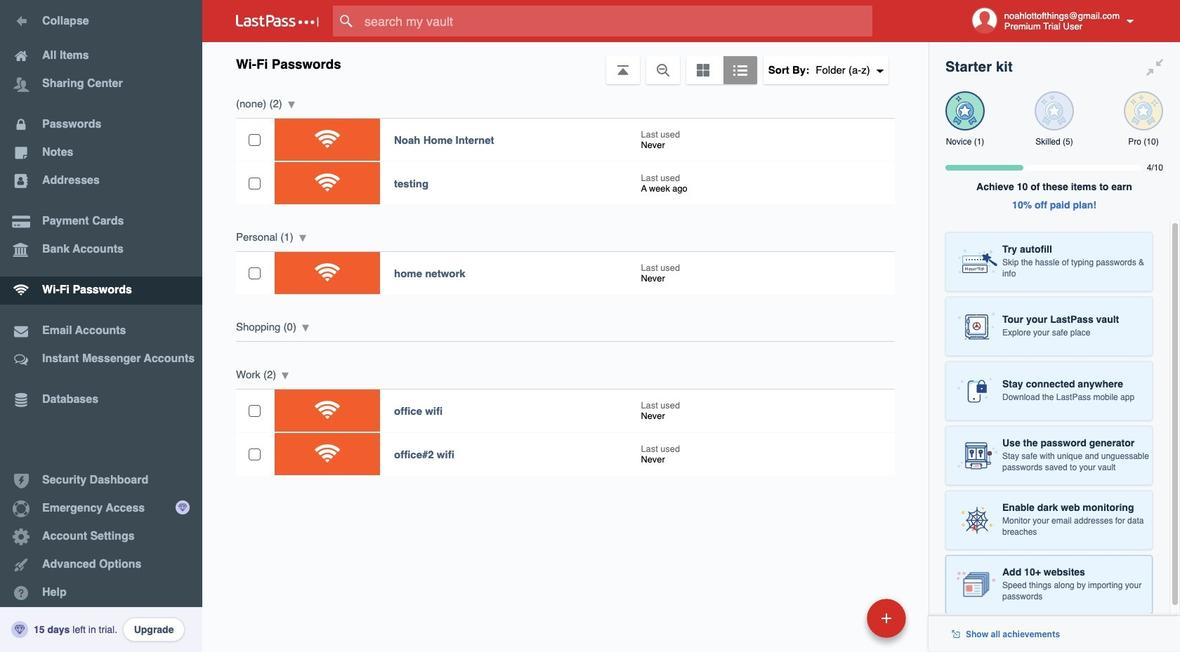 Task type: describe. For each thing, give the bounding box(es) containing it.
new item navigation
[[771, 595, 915, 653]]

lastpass image
[[236, 15, 319, 27]]

new item element
[[771, 599, 912, 639]]

main navigation navigation
[[0, 0, 202, 653]]



Task type: locate. For each thing, give the bounding box(es) containing it.
Search search field
[[333, 6, 895, 37]]

search my vault text field
[[333, 6, 895, 37]]

vault options navigation
[[202, 42, 929, 84]]



